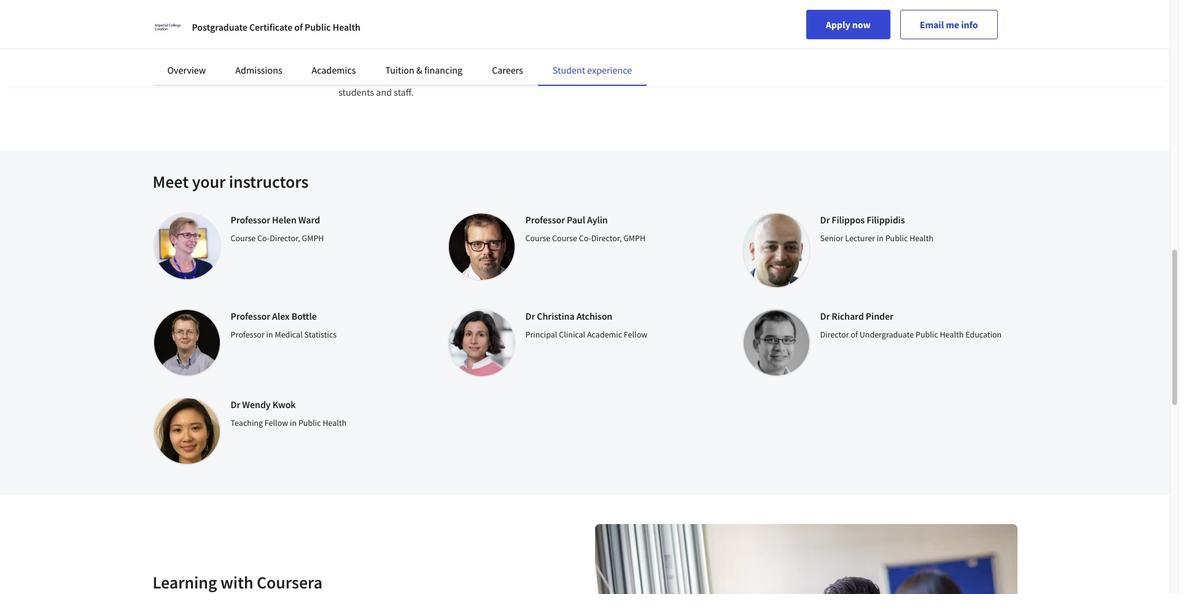 Task type: vqa. For each thing, say whether or not it's contained in the screenshot.
the convenient
yes



Task type: describe. For each thing, give the bounding box(es) containing it.
&
[[416, 64, 422, 76]]

2 gmph from the left
[[623, 233, 645, 244]]

principal
[[525, 329, 557, 340]]

1 director, from the left
[[270, 233, 300, 244]]

your right meet
[[192, 171, 226, 193]]

richard
[[832, 310, 864, 322]]

learning
[[532, 10, 568, 22]]

forums,
[[483, 42, 514, 54]]

health for director of undergraduate public health education
[[940, 329, 964, 340]]

it's
[[991, 42, 1003, 54]]

your down schedule
[[867, 27, 885, 39]]

1 horizontal spatial fellow
[[624, 329, 647, 340]]

for
[[828, 56, 840, 69]]

atchison
[[576, 310, 612, 322]]

relationships
[[421, 71, 475, 84]]

tuition
[[385, 64, 414, 76]]

pinder
[[866, 310, 893, 322]]

senior lecturer in public health
[[820, 233, 933, 244]]

info
[[961, 18, 978, 31]]

0 vertical spatial of
[[294, 21, 303, 33]]

and up you.
[[840, 42, 856, 54]]

professor paul aylin
[[525, 214, 608, 226]]

learning with coursera
[[153, 571, 322, 594]]

continually
[[503, 56, 549, 69]]

2 director, from the left
[[591, 233, 622, 244]]

global online community through interactive learning experiences with faculty-moderated discussion forums, virtual live sessions, peer-assessed activities, you'll continually work alongside and build relationships with your fellow students and staff.
[[338, 10, 572, 98]]

and up done
[[940, 27, 956, 39]]

global
[[338, 10, 366, 22]]

1 co- from the left
[[257, 233, 270, 244]]

teaching fellow in public health
[[231, 418, 347, 429]]

postgraduate certificate of public health
[[192, 21, 360, 33]]

student experience link
[[553, 64, 632, 76]]

experience
[[587, 64, 632, 76]]

and down the "peer-"
[[380, 71, 396, 84]]

dr richard pinder image
[[742, 309, 810, 377]]

medical
[[275, 329, 303, 340]]

interactive
[[484, 10, 530, 22]]

postgraduate
[[192, 21, 247, 33]]

course co-director, gmph
[[231, 233, 324, 244]]

0 horizontal spatial in
[[266, 329, 273, 340]]

done
[[943, 42, 964, 54]]

professor paul aylin image
[[447, 212, 516, 281]]

lecturer
[[845, 233, 875, 244]]

0 horizontal spatial with
[[220, 571, 253, 594]]

course course co-director, gmph
[[525, 233, 645, 244]]

when
[[966, 42, 989, 54]]

health for senior lecturer in public health
[[910, 233, 933, 244]]

admissions
[[235, 64, 282, 76]]

studies
[[815, 27, 845, 39]]

dr for dr wendy kwok
[[231, 399, 240, 411]]

paul
[[567, 214, 585, 226]]

alex
[[272, 310, 290, 322]]

helen
[[272, 214, 296, 226]]

meet
[[153, 171, 189, 193]]

dr christina atchison
[[525, 310, 612, 322]]

coursera
[[257, 571, 322, 594]]

3 course from the left
[[552, 233, 577, 244]]

clinical
[[559, 329, 585, 340]]

alongside
[[338, 71, 378, 84]]

coursework
[[893, 42, 941, 54]]

in for filippidis
[[877, 233, 884, 244]]

assessed
[[399, 56, 435, 69]]

now
[[852, 18, 871, 31]]

professor helen ward image
[[153, 212, 221, 281]]

academic
[[587, 329, 622, 340]]

academics link
[[312, 64, 356, 76]]

me
[[946, 18, 959, 31]]

2 co- from the left
[[579, 233, 591, 244]]

dr wendy kwok image
[[153, 397, 221, 465]]

dr for dr richard pinder
[[820, 310, 830, 322]]

apply now button
[[806, 10, 890, 39]]

health for postgraduate certificate of public health
[[333, 21, 360, 33]]

your up studies
[[820, 10, 840, 22]]

online
[[368, 10, 395, 22]]

academics
[[312, 64, 356, 76]]

public for fellow
[[298, 418, 321, 429]]

wendy
[[242, 399, 271, 411]]

christina
[[537, 310, 575, 322]]

professor for professor alex bottle
[[231, 310, 270, 322]]

student experience
[[553, 64, 632, 76]]

live
[[545, 42, 559, 54]]

commitments
[[781, 42, 838, 54]]

with inside study on your own schedule balance studies with your professional and personal commitments and get your coursework done when it's convenient for you.
[[847, 27, 865, 39]]

dr filippos filippidis
[[820, 214, 905, 226]]

sessions,
[[338, 56, 375, 69]]

your right "get" on the right top of page
[[873, 42, 891, 54]]

convenient
[[781, 56, 826, 69]]

professional
[[887, 27, 938, 39]]

admissions link
[[235, 64, 282, 76]]

your inside global online community through interactive learning experiences with faculty-moderated discussion forums, virtual live sessions, peer-assessed activities, you'll continually work alongside and build relationships with your fellow students and staff.
[[497, 71, 515, 84]]

you.
[[842, 56, 860, 69]]

public for certificate
[[305, 21, 331, 33]]

director of undergraduate public health education
[[820, 329, 1002, 340]]

education
[[965, 329, 1002, 340]]

dr richard pinder
[[820, 310, 893, 322]]



Task type: locate. For each thing, give the bounding box(es) containing it.
0 horizontal spatial co-
[[257, 233, 270, 244]]

imperial college london logo image
[[153, 12, 182, 42]]

own
[[842, 10, 860, 22]]

study
[[781, 10, 806, 22]]

students
[[338, 86, 374, 98]]

1 horizontal spatial in
[[290, 418, 297, 429]]

course
[[231, 233, 256, 244], [525, 233, 550, 244], [552, 233, 577, 244]]

moderated
[[390, 42, 435, 54]]

1 horizontal spatial of
[[851, 329, 858, 340]]

you'll
[[479, 56, 501, 69]]

principal clinical academic fellow
[[525, 329, 647, 340]]

with inside global online community through interactive learning experiences with faculty-moderated discussion forums, virtual live sessions, peer-assessed activities, you'll continually work alongside and build relationships with your fellow students and staff.
[[477, 71, 495, 84]]

0 horizontal spatial of
[[294, 21, 303, 33]]

director,
[[270, 233, 300, 244], [591, 233, 622, 244]]

on
[[808, 10, 818, 22]]

with
[[338, 42, 357, 54]]

kwok
[[273, 399, 296, 411]]

1 gmph from the left
[[302, 233, 324, 244]]

2 horizontal spatial with
[[847, 27, 865, 39]]

1 horizontal spatial director,
[[591, 233, 622, 244]]

instructors
[[229, 171, 309, 193]]

0 horizontal spatial director,
[[270, 233, 300, 244]]

0 vertical spatial with
[[847, 27, 865, 39]]

professor for professor helen ward
[[231, 214, 270, 226]]

in down professor alex bottle
[[266, 329, 273, 340]]

professor for professor in medical statistics
[[231, 329, 265, 340]]

discussion
[[437, 42, 481, 54]]

1 course from the left
[[231, 233, 256, 244]]

learning
[[153, 571, 217, 594]]

personal
[[958, 27, 994, 39]]

of
[[294, 21, 303, 33], [851, 329, 858, 340]]

2 horizontal spatial course
[[552, 233, 577, 244]]

of right certificate on the left of the page
[[294, 21, 303, 33]]

faculty-
[[359, 42, 390, 54]]

director
[[820, 329, 849, 340]]

in for kwok
[[290, 418, 297, 429]]

and
[[940, 27, 956, 39], [840, 42, 856, 54], [380, 71, 396, 84], [376, 86, 392, 98]]

in
[[877, 233, 884, 244], [266, 329, 273, 340], [290, 418, 297, 429]]

dr up senior
[[820, 214, 830, 226]]

1 horizontal spatial course
[[525, 233, 550, 244]]

professor left "paul"
[[525, 214, 565, 226]]

virtual
[[516, 42, 543, 54]]

professor down professor alex bottle
[[231, 329, 265, 340]]

undergraduate
[[860, 329, 914, 340]]

course for professor helen ward
[[231, 233, 256, 244]]

professor
[[231, 214, 270, 226], [525, 214, 565, 226], [231, 310, 270, 322], [231, 329, 265, 340]]

peer-
[[377, 56, 399, 69]]

activities,
[[437, 56, 477, 69]]

email me info button
[[900, 10, 998, 39]]

filippos
[[832, 214, 865, 226]]

with down you'll
[[477, 71, 495, 84]]

1 vertical spatial of
[[851, 329, 858, 340]]

1 vertical spatial with
[[477, 71, 495, 84]]

aylin
[[587, 214, 608, 226]]

build
[[398, 71, 419, 84]]

co- down "paul"
[[579, 233, 591, 244]]

experiences
[[338, 25, 390, 37]]

1 horizontal spatial gmph
[[623, 233, 645, 244]]

careers link
[[492, 64, 523, 76]]

2 horizontal spatial in
[[877, 233, 884, 244]]

dr filippos filippidis image
[[742, 212, 810, 289]]

director, down aylin
[[591, 233, 622, 244]]

tuition & financing
[[385, 64, 463, 76]]

tuition & financing link
[[385, 64, 463, 76]]

dr up principal
[[525, 310, 535, 322]]

0 vertical spatial in
[[877, 233, 884, 244]]

certificate
[[249, 21, 292, 33]]

your down you'll
[[497, 71, 515, 84]]

email me info
[[920, 18, 978, 31]]

dr christina atchison image
[[447, 309, 516, 378]]

with right learning
[[220, 571, 253, 594]]

bottle
[[292, 310, 317, 322]]

work
[[551, 56, 572, 69]]

professor up course co-director, gmph
[[231, 214, 270, 226]]

financing
[[424, 64, 463, 76]]

public
[[305, 21, 331, 33], [885, 233, 908, 244], [916, 329, 938, 340], [298, 418, 321, 429]]

0 horizontal spatial fellow
[[265, 418, 288, 429]]

apply now
[[826, 18, 871, 31]]

schedule
[[862, 10, 901, 22]]

health for teaching fellow in public health
[[323, 418, 347, 429]]

dr for dr christina atchison
[[525, 310, 535, 322]]

1 vertical spatial in
[[266, 329, 273, 340]]

statistics
[[304, 329, 337, 340]]

professor alex bottle image
[[153, 309, 221, 377]]

2 vertical spatial in
[[290, 418, 297, 429]]

public for of
[[916, 329, 938, 340]]

professor helen ward
[[231, 214, 320, 226]]

1 horizontal spatial with
[[477, 71, 495, 84]]

balance
[[781, 27, 813, 39]]

overview link
[[167, 64, 206, 76]]

professor left alex
[[231, 310, 270, 322]]

teaching
[[231, 418, 263, 429]]

course for professor paul aylin
[[525, 233, 550, 244]]

ward
[[298, 214, 320, 226]]

1 horizontal spatial co-
[[579, 233, 591, 244]]

study on your own schedule balance studies with your professional and personal commitments and get your coursework done when it's convenient for you.
[[781, 10, 1003, 69]]

in down filippidis on the top of the page
[[877, 233, 884, 244]]

with up "get" on the right top of page
[[847, 27, 865, 39]]

0 horizontal spatial gmph
[[302, 233, 324, 244]]

filippidis
[[867, 214, 905, 226]]

fellow down kwok at left bottom
[[265, 418, 288, 429]]

with
[[847, 27, 865, 39], [477, 71, 495, 84], [220, 571, 253, 594]]

in down kwok at left bottom
[[290, 418, 297, 429]]

dr left wendy
[[231, 399, 240, 411]]

community
[[397, 10, 446, 22]]

co- down professor helen ward
[[257, 233, 270, 244]]

of down dr richard pinder
[[851, 329, 858, 340]]

fellow
[[517, 71, 542, 84]]

through
[[448, 10, 482, 22]]

email
[[920, 18, 944, 31]]

health
[[333, 21, 360, 33], [910, 233, 933, 244], [940, 329, 964, 340], [323, 418, 347, 429]]

dr up director
[[820, 310, 830, 322]]

staff.
[[394, 86, 413, 98]]

dr for dr filippos filippidis
[[820, 214, 830, 226]]

dr
[[820, 214, 830, 226], [525, 310, 535, 322], [820, 310, 830, 322], [231, 399, 240, 411]]

overview
[[167, 64, 206, 76]]

0 horizontal spatial course
[[231, 233, 256, 244]]

0 vertical spatial fellow
[[624, 329, 647, 340]]

and left 'staff.'
[[376, 86, 392, 98]]

public for lecturer
[[885, 233, 908, 244]]

1 vertical spatial fellow
[[265, 418, 288, 429]]

director, down helen
[[270, 233, 300, 244]]

student
[[553, 64, 585, 76]]

co-
[[257, 233, 270, 244], [579, 233, 591, 244]]

senior
[[820, 233, 843, 244]]

professor alex bottle
[[231, 310, 317, 322]]

2 vertical spatial with
[[220, 571, 253, 594]]

professor for professor paul aylin
[[525, 214, 565, 226]]

meet your instructors
[[153, 171, 309, 193]]

2 course from the left
[[525, 233, 550, 244]]

fellow right the academic
[[624, 329, 647, 340]]

apply
[[826, 18, 850, 31]]



